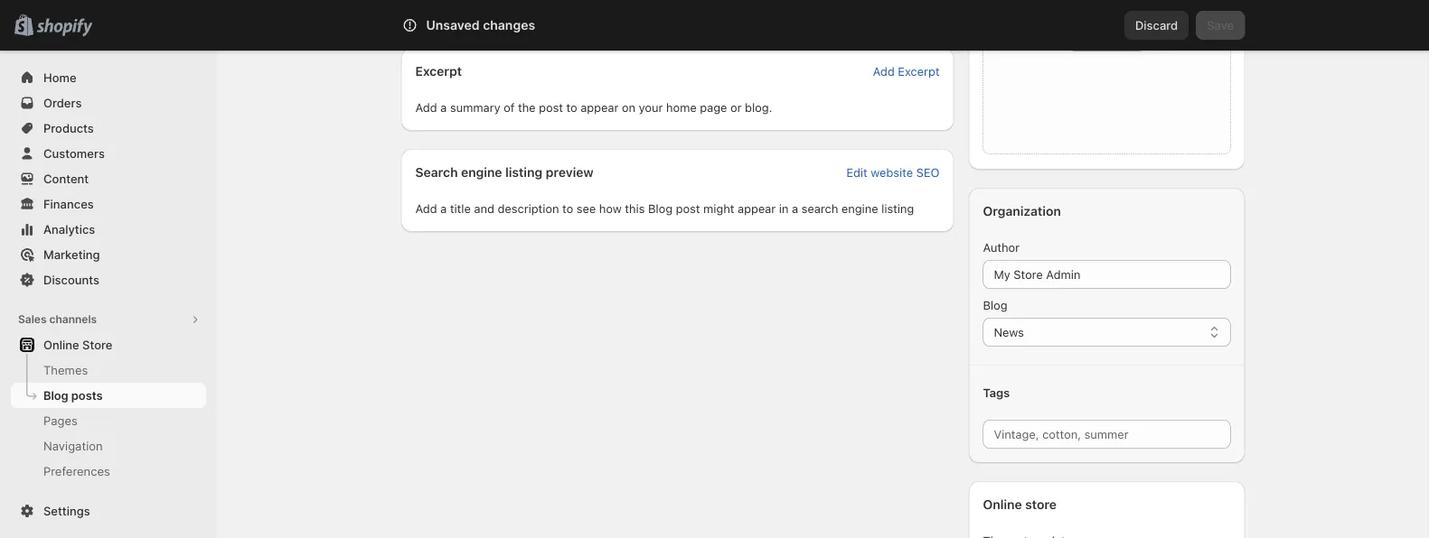 Task type: locate. For each thing, give the bounding box(es) containing it.
unsaved changes
[[426, 18, 535, 33]]

save
[[1207, 18, 1234, 32]]

analytics
[[43, 222, 95, 236]]

themes
[[43, 363, 88, 377]]

settings link
[[11, 499, 206, 524]]

preferences
[[43, 465, 110, 479]]

finances
[[43, 197, 94, 211]]

discard
[[1135, 18, 1178, 32]]

orders
[[43, 96, 82, 110]]

sales
[[18, 313, 47, 326]]

online store link
[[11, 333, 206, 358]]

discounts link
[[11, 268, 206, 293]]

channels
[[49, 313, 97, 326]]

shopify image
[[36, 19, 92, 37]]

discard button
[[1125, 11, 1189, 40]]

orders link
[[11, 90, 206, 116]]

store
[[82, 338, 112, 352]]

themes link
[[11, 358, 206, 383]]

marketing
[[43, 248, 100, 262]]

customers link
[[11, 141, 206, 166]]

marketing link
[[11, 242, 206, 268]]

finances link
[[11, 192, 206, 217]]

blog
[[43, 389, 68, 403]]

settings
[[43, 504, 90, 518]]

unsaved
[[426, 18, 480, 33]]

pages link
[[11, 409, 206, 434]]

pages
[[43, 414, 78, 428]]

changes
[[483, 18, 535, 33]]

navigation link
[[11, 434, 206, 459]]

discounts
[[43, 273, 99, 287]]

search
[[482, 18, 520, 32]]

home
[[43, 71, 76, 85]]

sales channels
[[18, 313, 97, 326]]

posts
[[71, 389, 103, 403]]

blog posts
[[43, 389, 103, 403]]



Task type: vqa. For each thing, say whether or not it's contained in the screenshot.
look
no



Task type: describe. For each thing, give the bounding box(es) containing it.
content link
[[11, 166, 206, 192]]

blog posts link
[[11, 383, 206, 409]]

preferences link
[[11, 459, 206, 485]]

online
[[43, 338, 79, 352]]

save button
[[1196, 11, 1245, 40]]

sales channels button
[[11, 307, 206, 333]]

content
[[43, 172, 89, 186]]

analytics link
[[11, 217, 206, 242]]

products link
[[11, 116, 206, 141]]

customers
[[43, 146, 105, 160]]

search button
[[452, 11, 977, 40]]

online store
[[43, 338, 112, 352]]

home link
[[11, 65, 206, 90]]

products
[[43, 121, 94, 135]]

navigation
[[43, 439, 103, 453]]



